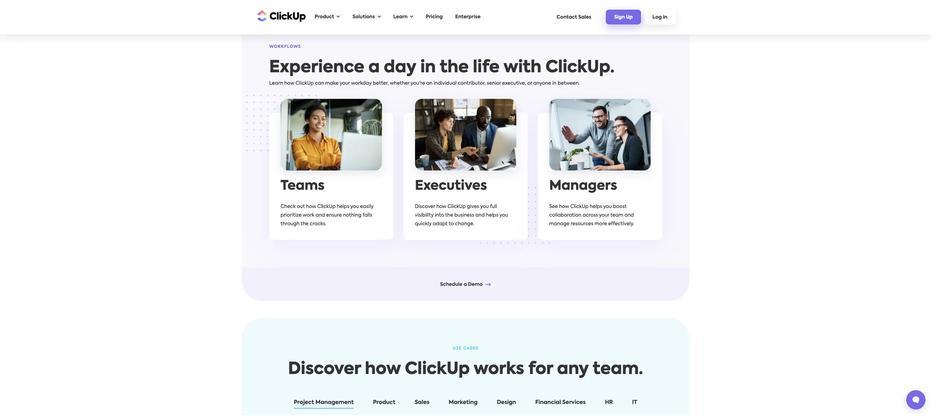 Task type: describe. For each thing, give the bounding box(es) containing it.
0 vertical spatial in
[[664, 15, 668, 20]]

financial services
[[536, 400, 586, 406]]

more
[[595, 222, 608, 226]]

falls
[[363, 213, 373, 218]]

learn for learn
[[394, 14, 408, 19]]

sign up
[[615, 15, 633, 20]]

boost
[[614, 204, 627, 209]]

an
[[427, 81, 433, 86]]

discover for discover how clickup works for any team.
[[288, 362, 361, 378]]

change.
[[455, 222, 475, 226]]

tab list containing project management
[[263, 399, 669, 410]]

managers (1).png image
[[550, 99, 651, 171]]

1 horizontal spatial sales
[[579, 15, 592, 19]]

nothing
[[343, 213, 362, 218]]

see
[[550, 204, 558, 209]]

workflows
[[269, 45, 301, 49]]

hr
[[606, 400, 614, 406]]

how for visibility
[[437, 204, 447, 209]]

can
[[315, 81, 324, 86]]

life
[[473, 60, 500, 76]]

product button
[[312, 10, 344, 24]]

business
[[455, 213, 475, 218]]

and for managers
[[625, 213, 635, 218]]

contact sales button
[[554, 11, 595, 23]]

clickup image
[[256, 9, 306, 22]]

enterprise link
[[452, 10, 484, 24]]

discover how clickup works for any team.
[[288, 362, 644, 378]]

product for product popup button
[[315, 14, 335, 19]]

experience a day in the life with clickup.
[[269, 60, 615, 76]]

experience
[[269, 60, 365, 76]]

helps inside the check out how clickup helps you easily prioritize work and ensure nothing falls through the cracks.
[[337, 204, 350, 209]]

contact
[[557, 15, 578, 19]]

helps inside discover how clickup gives you full visibility into the business and helps you quickly adapt to change.
[[486, 213, 499, 218]]

better,
[[373, 81, 389, 86]]

clickup for collaboration
[[571, 204, 589, 209]]

check
[[281, 204, 296, 209]]

whether
[[390, 81, 410, 86]]

team member (1).png image
[[281, 99, 382, 171]]

design
[[497, 400, 517, 406]]

services
[[563, 400, 586, 406]]

to
[[449, 222, 454, 226]]

sign up button
[[607, 10, 642, 24]]

project management
[[294, 400, 354, 406]]

contact sales
[[557, 15, 592, 19]]

managers
[[550, 180, 618, 193]]

sign
[[615, 15, 625, 20]]

design button
[[490, 399, 523, 410]]

the inside the check out how clickup helps you easily prioritize work and ensure nothing falls through the cracks.
[[301, 222, 309, 226]]

team
[[611, 213, 624, 218]]

hr button
[[599, 399, 620, 410]]

you're
[[411, 81, 425, 86]]

pricing link
[[423, 10, 447, 24]]

executives.png image
[[415, 99, 517, 171]]

solutions
[[353, 14, 375, 19]]

out
[[297, 204, 305, 209]]

enterprise
[[456, 14, 481, 19]]

financial services button
[[529, 399, 593, 410]]

ensure
[[326, 213, 342, 218]]

marketing button
[[442, 399, 485, 410]]

0 horizontal spatial sales
[[415, 400, 430, 406]]

a
[[369, 60, 380, 76]]

how for collaboration
[[560, 204, 570, 209]]

how for team.
[[365, 362, 401, 378]]

between.
[[558, 81, 580, 86]]

learn for learn how clickup can make your workday better, whether you're an individual contributor, senior executive, or anyone in between.
[[269, 81, 283, 86]]

manage
[[550, 222, 570, 226]]

pricing
[[426, 14, 443, 19]]

for
[[529, 362, 554, 378]]

clickup.
[[546, 60, 615, 76]]

or
[[528, 81, 533, 86]]

and for executives
[[476, 213, 485, 218]]

project
[[294, 400, 314, 406]]

learn button
[[390, 10, 417, 24]]

easily
[[360, 204, 374, 209]]

discover how clickup gives you full visibility into the business and helps you quickly adapt to change.
[[415, 204, 509, 226]]

marketing
[[449, 400, 478, 406]]

visibility
[[415, 213, 434, 218]]

it
[[633, 400, 638, 406]]

prioritize
[[281, 213, 302, 218]]



Task type: locate. For each thing, give the bounding box(es) containing it.
2 horizontal spatial helps
[[590, 204, 603, 209]]

cracks.
[[310, 222, 327, 226]]

1 horizontal spatial discover
[[415, 204, 436, 209]]

collaboration
[[550, 213, 582, 218]]

management
[[316, 400, 354, 406]]

your right make
[[340, 81, 350, 86]]

2 vertical spatial the
[[301, 222, 309, 226]]

the
[[440, 60, 469, 76], [446, 213, 454, 218], [301, 222, 309, 226]]

how inside discover how clickup gives you full visibility into the business and helps you quickly adapt to change.
[[437, 204, 447, 209]]

helps up across
[[590, 204, 603, 209]]

full
[[490, 204, 498, 209]]

discover
[[415, 204, 436, 209], [288, 362, 361, 378]]

helps down 'full'
[[486, 213, 499, 218]]

your up more
[[600, 213, 610, 218]]

0 horizontal spatial and
[[316, 213, 325, 218]]

0 horizontal spatial product
[[315, 14, 335, 19]]

1 vertical spatial sales
[[415, 400, 430, 406]]

clickup up ensure
[[318, 204, 336, 209]]

0 vertical spatial learn
[[394, 14, 408, 19]]

clickup up 'business'
[[448, 204, 466, 209]]

helps inside the see how clickup helps you boost collaboration across your team and manage resources more effectively.
[[590, 204, 603, 209]]

cases
[[464, 347, 479, 351]]

and down gives
[[476, 213, 485, 218]]

0 vertical spatial product
[[315, 14, 335, 19]]

clickup inside discover how clickup gives you full visibility into the business and helps you quickly adapt to change.
[[448, 204, 466, 209]]

learn inside popup button
[[394, 14, 408, 19]]

and up the cracks.
[[316, 213, 325, 218]]

gives
[[467, 204, 480, 209]]

product inside button
[[373, 400, 396, 406]]

resources
[[571, 222, 594, 226]]

1 horizontal spatial in
[[553, 81, 557, 86]]

0 horizontal spatial learn
[[269, 81, 283, 86]]

in
[[664, 15, 668, 20], [421, 60, 436, 76], [553, 81, 557, 86]]

1 vertical spatial learn
[[269, 81, 283, 86]]

discover for discover how clickup gives you full visibility into the business and helps you quickly adapt to change.
[[415, 204, 436, 209]]

your
[[340, 81, 350, 86], [600, 213, 610, 218]]

the up to
[[446, 213, 454, 218]]

works
[[474, 362, 525, 378]]

through
[[281, 222, 300, 226]]

and up 'effectively.'
[[625, 213, 635, 218]]

learn how clickup can make your workday better, whether you're an individual contributor, senior executive, or anyone in between.
[[269, 81, 580, 86]]

clickup for team.
[[405, 362, 470, 378]]

2 vertical spatial in
[[553, 81, 557, 86]]

1 vertical spatial product
[[373, 400, 396, 406]]

the inside discover how clickup gives you full visibility into the business and helps you quickly adapt to change.
[[446, 213, 454, 218]]

1 horizontal spatial product
[[373, 400, 396, 406]]

teams
[[281, 180, 325, 193]]

see how clickup helps you boost collaboration across your team and manage resources more effectively.
[[550, 204, 635, 226]]

executive,
[[503, 81, 527, 86]]

1 horizontal spatial helps
[[486, 213, 499, 218]]

work
[[303, 213, 315, 218]]

any
[[558, 362, 589, 378]]

use cases
[[453, 347, 479, 351]]

product inside popup button
[[315, 14, 335, 19]]

you inside the check out how clickup helps you easily prioritize work and ensure nothing falls through the cracks.
[[351, 204, 359, 209]]

contributor,
[[458, 81, 486, 86]]

how for workday
[[285, 81, 295, 86]]

2 horizontal spatial in
[[664, 15, 668, 20]]

product button
[[367, 399, 403, 410]]

with
[[504, 60, 542, 76]]

into
[[435, 213, 445, 218]]

0 horizontal spatial helps
[[337, 204, 350, 209]]

how inside the check out how clickup helps you easily prioritize work and ensure nothing falls through the cracks.
[[306, 204, 316, 209]]

clickup for workday
[[296, 81, 314, 86]]

you inside the see how clickup helps you boost collaboration across your team and manage resources more effectively.
[[604, 204, 612, 209]]

it button
[[626, 399, 645, 410]]

how
[[285, 81, 295, 86], [306, 204, 316, 209], [437, 204, 447, 209], [560, 204, 570, 209], [365, 362, 401, 378]]

the up individual
[[440, 60, 469, 76]]

in right anyone
[[553, 81, 557, 86]]

0 horizontal spatial your
[[340, 81, 350, 86]]

clickup down use at the bottom of the page
[[405, 362, 470, 378]]

across
[[583, 213, 599, 218]]

log
[[653, 15, 662, 20]]

senior
[[487, 81, 502, 86]]

clickup inside the check out how clickup helps you easily prioritize work and ensure nothing falls through the cracks.
[[318, 204, 336, 209]]

clickup left can on the top
[[296, 81, 314, 86]]

sales button
[[408, 399, 437, 410]]

check out how clickup helps you easily prioritize work and ensure nothing falls through the cracks.
[[281, 204, 374, 226]]

0 vertical spatial sales
[[579, 15, 592, 19]]

project management button
[[287, 399, 361, 410]]

clickup for visibility
[[448, 204, 466, 209]]

how inside the see how clickup helps you boost collaboration across your team and manage resources more effectively.
[[560, 204, 570, 209]]

financial
[[536, 400, 561, 406]]

1 horizontal spatial your
[[600, 213, 610, 218]]

1 horizontal spatial learn
[[394, 14, 408, 19]]

the down work
[[301, 222, 309, 226]]

tab list
[[263, 399, 669, 410]]

3 and from the left
[[625, 213, 635, 218]]

anyone
[[534, 81, 552, 86]]

1 vertical spatial in
[[421, 60, 436, 76]]

solutions button
[[349, 10, 385, 24]]

adapt
[[433, 222, 448, 226]]

1 vertical spatial discover
[[288, 362, 361, 378]]

effectively.
[[609, 222, 635, 226]]

and
[[316, 213, 325, 218], [476, 213, 485, 218], [625, 213, 635, 218]]

1 vertical spatial the
[[446, 213, 454, 218]]

day
[[384, 60, 417, 76]]

and inside the see how clickup helps you boost collaboration across your team and manage resources more effectively.
[[625, 213, 635, 218]]

discover up project management
[[288, 362, 361, 378]]

workday
[[351, 81, 372, 86]]

product for product button
[[373, 400, 396, 406]]

use
[[453, 347, 462, 351]]

0 horizontal spatial discover
[[288, 362, 361, 378]]

team.
[[593, 362, 644, 378]]

2 and from the left
[[476, 213, 485, 218]]

clickup
[[296, 81, 314, 86], [318, 204, 336, 209], [448, 204, 466, 209], [571, 204, 589, 209], [405, 362, 470, 378]]

1 and from the left
[[316, 213, 325, 218]]

make
[[326, 81, 339, 86]]

and inside discover how clickup gives you full visibility into the business and helps you quickly adapt to change.
[[476, 213, 485, 218]]

your inside the see how clickup helps you boost collaboration across your team and manage resources more effectively.
[[600, 213, 610, 218]]

log in
[[653, 15, 668, 20]]

sales
[[579, 15, 592, 19], [415, 400, 430, 406]]

0 vertical spatial your
[[340, 81, 350, 86]]

discover up visibility
[[415, 204, 436, 209]]

individual
[[434, 81, 457, 86]]

1 vertical spatial your
[[600, 213, 610, 218]]

product
[[315, 14, 335, 19], [373, 400, 396, 406]]

0 vertical spatial discover
[[415, 204, 436, 209]]

and inside the check out how clickup helps you easily prioritize work and ensure nothing falls through the cracks.
[[316, 213, 325, 218]]

clickup inside the see how clickup helps you boost collaboration across your team and manage resources more effectively.
[[571, 204, 589, 209]]

2 horizontal spatial and
[[625, 213, 635, 218]]

clickup up across
[[571, 204, 589, 209]]

executives
[[415, 180, 488, 193]]

in up an
[[421, 60, 436, 76]]

you
[[351, 204, 359, 209], [481, 204, 489, 209], [604, 204, 612, 209], [500, 213, 509, 218]]

1 horizontal spatial and
[[476, 213, 485, 218]]

discover inside discover how clickup gives you full visibility into the business and helps you quickly adapt to change.
[[415, 204, 436, 209]]

quickly
[[415, 222, 432, 226]]

0 vertical spatial the
[[440, 60, 469, 76]]

helps up ensure
[[337, 204, 350, 209]]

learn
[[394, 14, 408, 19], [269, 81, 283, 86]]

log in link
[[645, 10, 676, 24]]

in right log
[[664, 15, 668, 20]]

up
[[627, 15, 633, 20]]

0 horizontal spatial in
[[421, 60, 436, 76]]



Task type: vqa. For each thing, say whether or not it's contained in the screenshot.
3rd the and from left
yes



